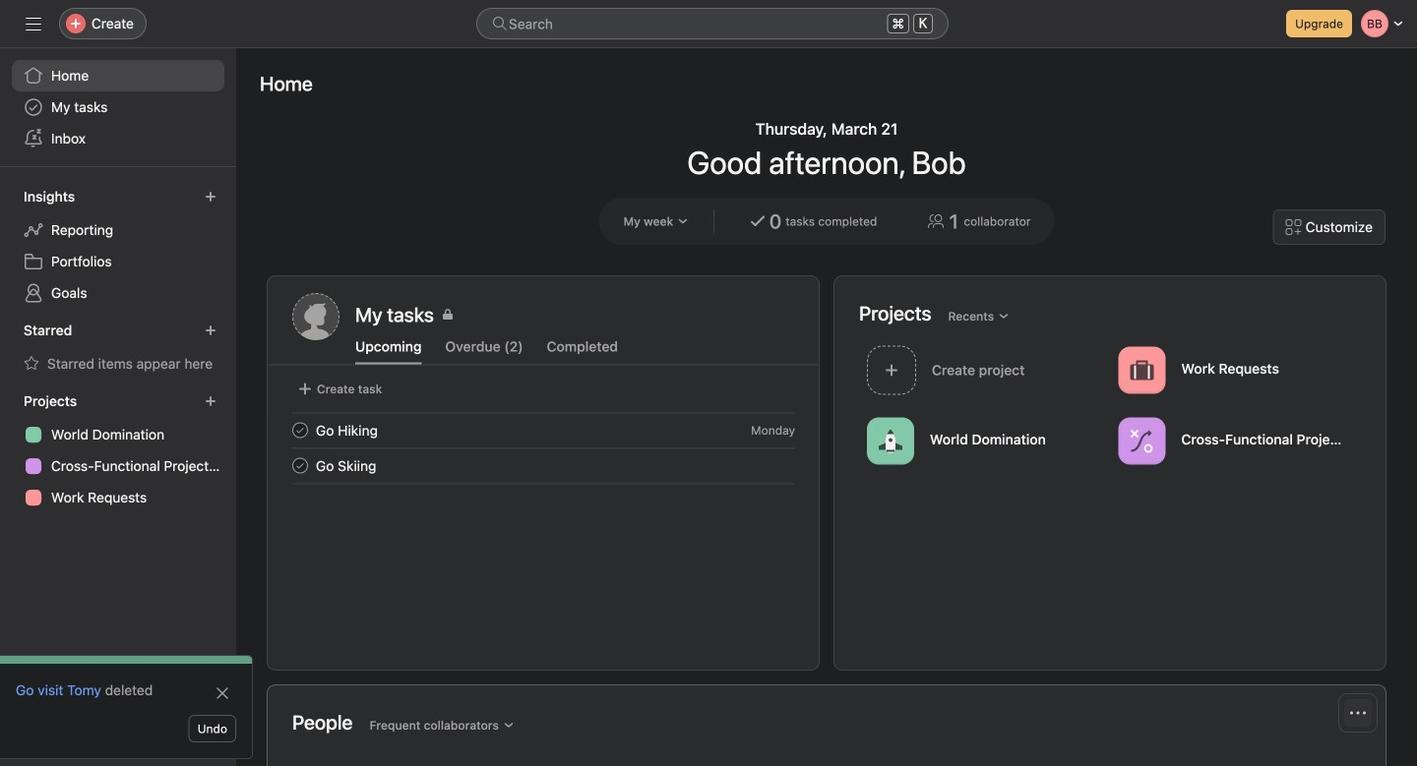 Task type: locate. For each thing, give the bounding box(es) containing it.
0 vertical spatial mark complete image
[[288, 419, 312, 443]]

projects element
[[0, 384, 236, 518]]

mark complete image for mark complete option
[[288, 419, 312, 443]]

2 mark complete image from the top
[[288, 454, 312, 478]]

1 mark complete image from the top
[[288, 419, 312, 443]]

list item
[[860, 341, 1111, 401], [269, 413, 819, 448], [269, 448, 819, 484]]

mark complete image down mark complete option
[[288, 454, 312, 478]]

mark complete image up mark complete checkbox
[[288, 419, 312, 443]]

new project or portfolio image
[[205, 396, 217, 408]]

mark complete image
[[288, 419, 312, 443], [288, 454, 312, 478]]

None field
[[477, 8, 949, 39]]

hide sidebar image
[[26, 16, 41, 32]]

line_and_symbols image
[[1131, 430, 1154, 453]]

1 vertical spatial mark complete image
[[288, 454, 312, 478]]



Task type: vqa. For each thing, say whether or not it's contained in the screenshot.
'Projects' element
yes



Task type: describe. For each thing, give the bounding box(es) containing it.
Search tasks, projects, and more text field
[[477, 8, 949, 39]]

starred element
[[0, 313, 236, 384]]

add profile photo image
[[292, 293, 340, 341]]

add items to starred image
[[205, 325, 217, 337]]

global element
[[0, 48, 236, 166]]

insights element
[[0, 179, 236, 313]]

Mark complete checkbox
[[288, 419, 312, 443]]

rocket image
[[879, 430, 903, 453]]

briefcase image
[[1131, 359, 1154, 383]]

new insights image
[[205, 191, 217, 203]]

close image
[[215, 686, 230, 702]]

mark complete image for mark complete checkbox
[[288, 454, 312, 478]]

Mark complete checkbox
[[288, 454, 312, 478]]



